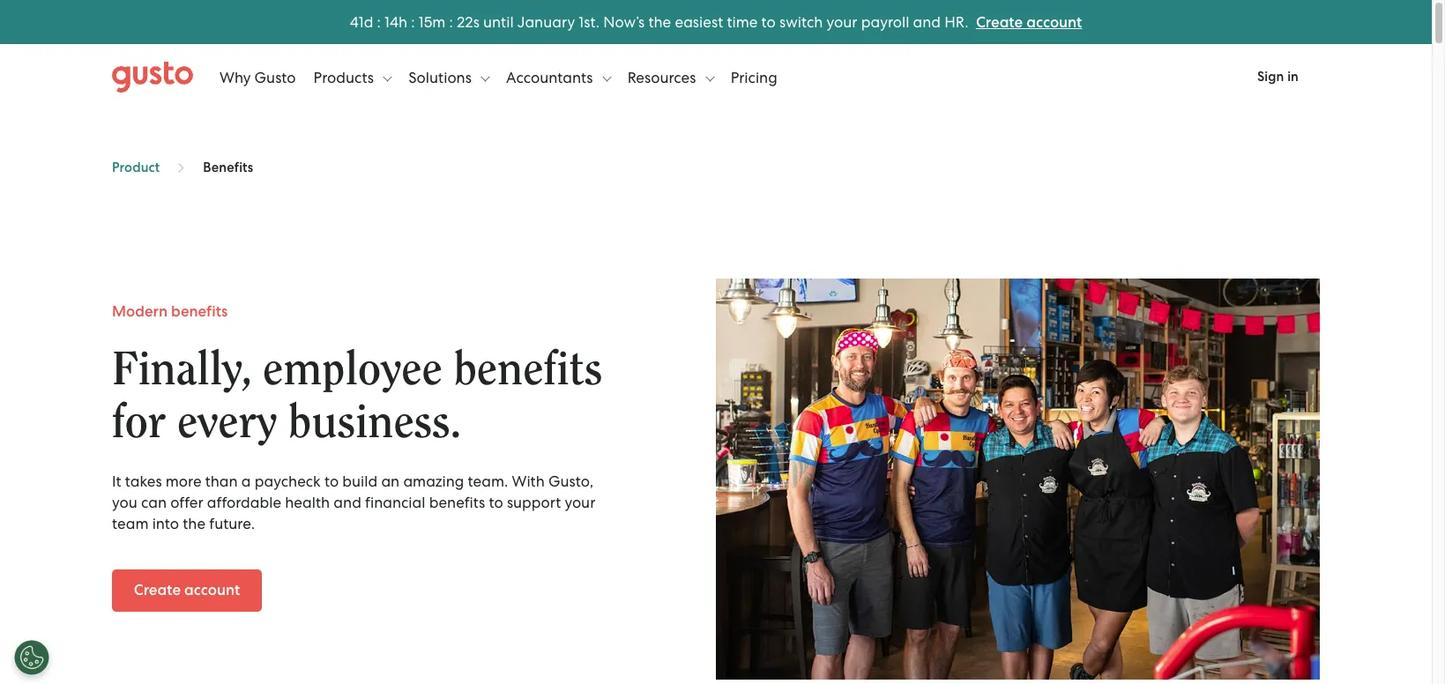 Task type: describe. For each thing, give the bounding box(es) containing it.
payroll
[[861, 13, 909, 30]]

sign in
[[1257, 69, 1299, 85]]

2 1 from the left
[[384, 13, 390, 30]]

your inside 4 1 d : 1 4 h : 1 5 m : 2 2 s until january 1st. now's the easiest time to switch your payroll and hr. create account
[[827, 13, 857, 30]]

solutions
[[408, 68, 475, 86]]

january
[[517, 13, 575, 30]]

business.
[[288, 400, 461, 446]]

time
[[727, 13, 758, 30]]

benefits
[[203, 160, 253, 175]]

gusto
[[254, 68, 296, 86]]

s
[[473, 13, 480, 30]]

2 2 from the left
[[465, 13, 473, 30]]

benefits inside it takes more than a paycheck to build an amazing team. with gusto, you can offer affordable health and financial benefits to support your team into the future.
[[429, 494, 485, 512]]

finally, employee benefits for every business.
[[112, 347, 602, 446]]

resources
[[627, 68, 700, 86]]

products
[[313, 68, 377, 86]]

the inside 4 1 d : 1 4 h : 1 5 m : 2 2 s until january 1st. now's the easiest time to switch your payroll and hr. create account
[[648, 13, 671, 30]]

why gusto link
[[220, 51, 296, 104]]

to inside 4 1 d : 1 4 h : 1 5 m : 2 2 s until january 1st. now's the easiest time to switch your payroll and hr. create account
[[761, 13, 776, 30]]

every
[[177, 400, 277, 446]]

now's
[[603, 13, 645, 30]]

easiest
[[675, 13, 723, 30]]

finally, employee benefits for every business. main content
[[0, 110, 1432, 684]]

pricing link
[[731, 51, 777, 104]]

with
[[512, 473, 545, 490]]

1st.
[[579, 13, 600, 30]]

team
[[112, 515, 149, 533]]

1 horizontal spatial create
[[976, 13, 1023, 31]]

modern benefits
[[112, 303, 228, 321]]

you
[[112, 494, 137, 512]]

why gusto
[[220, 68, 296, 86]]

affordable
[[207, 494, 281, 512]]

hr.
[[944, 13, 969, 30]]

a
[[241, 473, 251, 490]]

offer
[[170, 494, 203, 512]]

accountants button
[[506, 51, 611, 104]]

build
[[342, 473, 378, 490]]

it
[[112, 473, 121, 490]]

solutions button
[[408, 51, 490, 104]]

and inside 4 1 d : 1 4 h : 1 5 m : 2 2 s until january 1st. now's the easiest time to switch your payroll and hr. create account
[[913, 13, 941, 30]]

gusto,
[[548, 473, 593, 490]]



Task type: vqa. For each thing, say whether or not it's contained in the screenshot.


Task type: locate. For each thing, give the bounding box(es) containing it.
health
[[285, 494, 330, 512]]

accountants
[[506, 68, 597, 86]]

switch
[[779, 13, 823, 30]]

0 horizontal spatial 4
[[350, 13, 359, 30]]

4 right d : at left
[[390, 13, 399, 30]]

pricing
[[731, 68, 777, 86]]

2 right m :
[[465, 13, 473, 30]]

resources button
[[627, 51, 714, 104]]

0 horizontal spatial your
[[565, 494, 595, 512]]

create account link down into at bottom
[[112, 570, 262, 612]]

1 left h : on the top of page
[[359, 13, 364, 30]]

your inside it takes more than a paycheck to build an amazing team. with gusto, you can offer affordable health and financial benefits to support your team into the future.
[[565, 494, 595, 512]]

d :
[[364, 13, 381, 30]]

1 vertical spatial benefits
[[454, 347, 602, 393]]

until
[[483, 13, 514, 30]]

the down the offer at the bottom left of page
[[183, 515, 206, 533]]

1 horizontal spatial your
[[827, 13, 857, 30]]

financial
[[365, 494, 425, 512]]

create account link
[[976, 13, 1082, 31], [112, 570, 262, 612]]

to right "time"
[[761, 13, 776, 30]]

1 vertical spatial and
[[334, 494, 361, 512]]

1 vertical spatial to
[[324, 473, 339, 490]]

team.
[[468, 473, 508, 490]]

future.
[[209, 515, 255, 533]]

1 horizontal spatial 1
[[384, 13, 390, 30]]

and inside it takes more than a paycheck to build an amazing team. with gusto, you can offer affordable health and financial benefits to support your team into the future.
[[334, 494, 361, 512]]

2 horizontal spatial 1
[[419, 13, 424, 30]]

into
[[152, 515, 179, 533]]

create
[[976, 13, 1023, 31], [134, 581, 181, 600]]

1 horizontal spatial 4
[[390, 13, 399, 30]]

amazing
[[403, 473, 464, 490]]

in
[[1287, 69, 1299, 85]]

1 horizontal spatial the
[[648, 13, 671, 30]]

and down build
[[334, 494, 361, 512]]

create account link right 'hr.'
[[976, 13, 1082, 31]]

5
[[424, 13, 432, 30]]

1 right d : at left
[[384, 13, 390, 30]]

create down into at bottom
[[134, 581, 181, 600]]

it takes more than a paycheck to build an amazing team. with gusto, you can offer affordable health and financial benefits to support your team into the future.
[[112, 473, 595, 533]]

create inside "finally, employee benefits for every business." main content
[[134, 581, 181, 600]]

the
[[648, 13, 671, 30], [183, 515, 206, 533]]

1 vertical spatial account
[[184, 581, 240, 600]]

account
[[1026, 13, 1082, 31], [184, 581, 240, 600]]

for
[[112, 400, 166, 446]]

an
[[381, 473, 400, 490]]

can
[[141, 494, 167, 512]]

2 vertical spatial to
[[489, 494, 503, 512]]

1 1 from the left
[[359, 13, 364, 30]]

1 horizontal spatial create account link
[[976, 13, 1082, 31]]

2 vertical spatial benefits
[[429, 494, 485, 512]]

your right the switch at the top right
[[827, 13, 857, 30]]

0 vertical spatial to
[[761, 13, 776, 30]]

1
[[359, 13, 364, 30], [384, 13, 390, 30], [419, 13, 424, 30]]

2
[[457, 13, 465, 30], [465, 13, 473, 30]]

0 vertical spatial your
[[827, 13, 857, 30]]

takes
[[125, 473, 162, 490]]

1 vertical spatial the
[[183, 515, 206, 533]]

create account link inside "finally, employee benefits for every business." main content
[[112, 570, 262, 612]]

1 vertical spatial create
[[134, 581, 181, 600]]

1 vertical spatial create account link
[[112, 570, 262, 612]]

1 vertical spatial your
[[565, 494, 595, 512]]

sign
[[1257, 69, 1284, 85]]

1 4 from the left
[[350, 13, 359, 30]]

account inside "finally, employee benefits for every business." main content
[[184, 581, 240, 600]]

the inside it takes more than a paycheck to build an amazing team. with gusto, you can offer affordable health and financial benefits to support your team into the future.
[[183, 515, 206, 533]]

0 vertical spatial benefits
[[171, 303, 228, 321]]

employee
[[263, 347, 442, 393]]

products button
[[313, 51, 392, 104]]

0 horizontal spatial to
[[324, 473, 339, 490]]

1 horizontal spatial to
[[489, 494, 503, 512]]

0 horizontal spatial and
[[334, 494, 361, 512]]

0 horizontal spatial create
[[134, 581, 181, 600]]

0 vertical spatial the
[[648, 13, 671, 30]]

benefits
[[171, 303, 228, 321], [454, 347, 602, 393], [429, 494, 485, 512]]

main element
[[112, 51, 1320, 104]]

1 right h : on the top of page
[[419, 13, 424, 30]]

more
[[166, 473, 201, 490]]

and
[[913, 13, 941, 30], [334, 494, 361, 512]]

h :
[[399, 13, 415, 30]]

4 left d : at left
[[350, 13, 359, 30]]

1 horizontal spatial account
[[1026, 13, 1082, 31]]

0 horizontal spatial account
[[184, 581, 240, 600]]

your down gusto,
[[565, 494, 595, 512]]

0 horizontal spatial create account link
[[112, 570, 262, 612]]

0 vertical spatial and
[[913, 13, 941, 30]]

to down team.
[[489, 494, 503, 512]]

benefits inside finally, employee benefits for every business.
[[454, 347, 602, 393]]

online payroll services, hr, and benefits | gusto image
[[112, 61, 193, 93]]

than
[[205, 473, 238, 490]]

2 horizontal spatial to
[[761, 13, 776, 30]]

finally,
[[112, 347, 251, 393]]

0 horizontal spatial the
[[183, 515, 206, 533]]

0 vertical spatial account
[[1026, 13, 1082, 31]]

support
[[507, 494, 561, 512]]

4
[[350, 13, 359, 30], [390, 13, 399, 30]]

4 1 d : 1 4 h : 1 5 m : 2 2 s until january 1st. now's the easiest time to switch your payroll and hr. create account
[[350, 13, 1082, 31]]

paycheck
[[255, 473, 321, 490]]

product
[[112, 160, 160, 175]]

sign in link
[[1236, 57, 1320, 97]]

1 2 from the left
[[457, 13, 465, 30]]

2 left s in the top left of the page
[[457, 13, 465, 30]]

and left 'hr.'
[[913, 13, 941, 30]]

to
[[761, 13, 776, 30], [324, 473, 339, 490], [489, 494, 503, 512]]

product link
[[112, 160, 160, 175]]

0 horizontal spatial 1
[[359, 13, 364, 30]]

modern
[[112, 303, 168, 321]]

2 4 from the left
[[390, 13, 399, 30]]

create right 'hr.'
[[976, 13, 1023, 31]]

to left build
[[324, 473, 339, 490]]

0 vertical spatial create account link
[[976, 13, 1082, 31]]

the right now's
[[648, 13, 671, 30]]

3 1 from the left
[[419, 13, 424, 30]]

why
[[220, 68, 251, 86]]

m :
[[432, 13, 453, 30]]

your
[[827, 13, 857, 30], [565, 494, 595, 512]]

1 horizontal spatial and
[[913, 13, 941, 30]]

0 vertical spatial create
[[976, 13, 1023, 31]]

create account
[[134, 581, 240, 600]]



